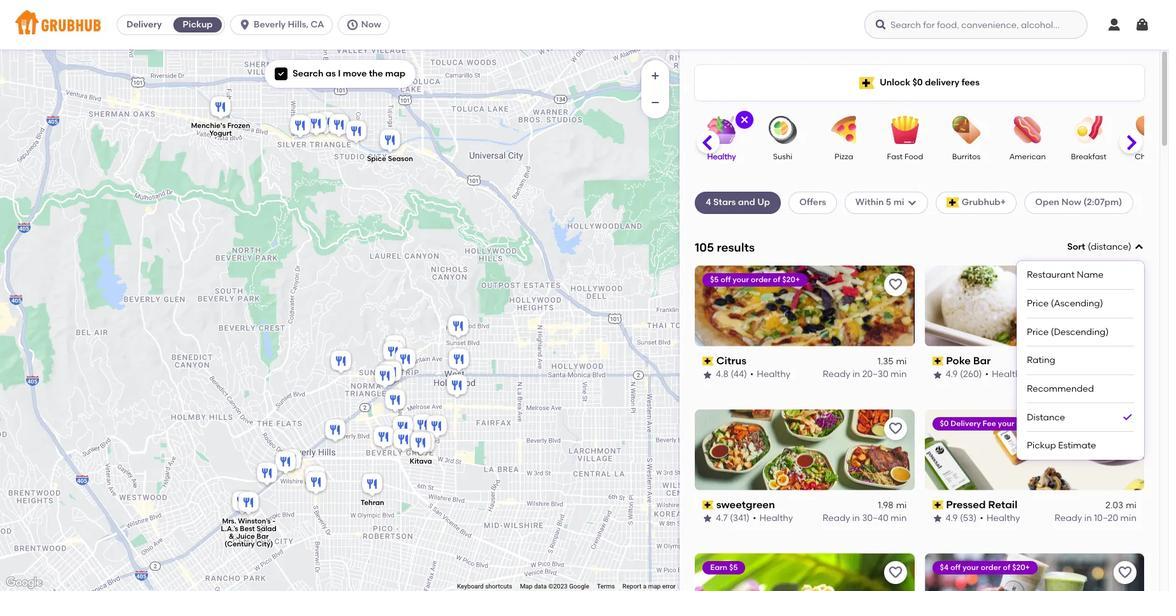 Task type: vqa. For each thing, say whether or not it's contained in the screenshot.
Sort ( distance )
yes



Task type: describe. For each thing, give the bounding box(es) containing it.
4 stars and up
[[706, 197, 771, 208]]

price for price (descending)
[[1028, 327, 1049, 338]]

healthy down poke bar link at the bottom right of the page
[[992, 370, 1026, 380]]

distance
[[1028, 412, 1066, 423]]

save this restaurant image for earn $5
[[888, 565, 903, 581]]

impasta image
[[273, 450, 298, 478]]

goop kitchen image
[[323, 418, 348, 446]]

subscription pass image for pressed retail
[[933, 501, 944, 510]]

frozen
[[227, 122, 250, 130]]

pickup estimate
[[1028, 441, 1097, 452]]

4
[[706, 197, 712, 208]]

map data ©2023 google
[[520, 584, 590, 591]]

judi's deli image
[[279, 448, 304, 476]]

pickup for pickup estimate
[[1028, 441, 1057, 452]]

poke
[[947, 355, 971, 367]]

healthy image
[[700, 116, 744, 144]]

min for sweetgreen
[[891, 514, 907, 524]]

min for citrus
[[891, 370, 907, 380]]

body energy club - west hollywood logo image
[[925, 554, 1145, 592]]

$0 delivery fee your order of $30+
[[940, 419, 1066, 428]]

menchie's frozen yogurt image
[[208, 94, 233, 122]]

star icon image for sweetgreen
[[703, 514, 713, 525]]

star icon image for citrus
[[703, 370, 713, 380]]

city)
[[256, 541, 273, 549]]

your for $5 off your order of $20+
[[733, 275, 749, 284]]

4.9 for 4.9 (260)
[[946, 370, 958, 380]]

1.98 mi
[[878, 501, 907, 512]]

salad
[[257, 526, 277, 534]]

sort
[[1068, 242, 1086, 253]]

mi right 5
[[894, 197, 905, 208]]

name
[[1077, 270, 1104, 281]]

search
[[293, 68, 324, 79]]

bar inside mrs. winston's - l.a.'s best salad & juice bar (century city)
[[257, 533, 269, 542]]

mi for sweetgreen
[[897, 501, 907, 512]]

shortcuts
[[486, 584, 513, 591]]

mi for citrus
[[897, 357, 907, 367]]

rawberri image
[[379, 360, 404, 388]]

5
[[886, 197, 892, 208]]

$4 off your order of $20+
[[940, 564, 1031, 572]]

open now (2:07pm)
[[1036, 197, 1123, 208]]

10–20 for (260)
[[1095, 370, 1119, 380]]

ready for sweetgreen
[[823, 514, 851, 524]]

california pita & grill image
[[304, 470, 329, 498]]

fees
[[962, 77, 980, 88]]

season
[[388, 155, 413, 163]]

unlock
[[880, 77, 911, 88]]

2 horizontal spatial your
[[999, 419, 1015, 428]]

google
[[570, 584, 590, 591]]

4.9 (260)
[[946, 370, 983, 380]]

mrs. winston's - l.a.'s best salad & juice bar (century city) image
[[236, 490, 262, 519]]

1 horizontal spatial now
[[1062, 197, 1082, 208]]

(
[[1088, 242, 1091, 253]]

ready for pressed retail
[[1055, 514, 1083, 524]]

in for pressed retail
[[1085, 514, 1093, 524]]

spice season image
[[378, 128, 403, 156]]

price (ascending)
[[1028, 298, 1104, 309]]

• for pressed retail
[[980, 514, 984, 524]]

off for $5
[[721, 275, 731, 284]]

chicken
[[1135, 152, 1166, 161]]

$30+
[[1048, 419, 1066, 428]]

pressed retail logo image
[[925, 410, 1145, 491]]

pizza image
[[822, 116, 867, 144]]

healthy down healthy image on the top
[[708, 152, 736, 161]]

riozonas acai west hollywood image
[[376, 360, 402, 388]]

niko niko sushi image
[[393, 347, 418, 375]]

fast
[[888, 152, 903, 161]]

poke bar image
[[383, 334, 408, 362]]

california pizza kitchen image
[[302, 464, 328, 492]]

(2:07pm)
[[1084, 197, 1123, 208]]

grubhub plus flag logo image for unlock $0 delivery fees
[[860, 77, 875, 89]]

subscription pass image
[[703, 501, 714, 510]]

spooning acai bowls & more image
[[254, 461, 280, 489]]

4.9 (53)
[[946, 514, 977, 524]]

sushi image
[[761, 116, 806, 144]]

(260)
[[961, 370, 983, 380]]

the
[[369, 68, 383, 79]]

20–30
[[863, 370, 889, 380]]

winston's
[[238, 518, 271, 526]]

report a map error
[[623, 584, 676, 591]]

beverly hills, ca
[[254, 19, 324, 30]]

4.8 (44)
[[716, 370, 747, 380]]

(53)
[[961, 514, 977, 524]]

price for price (ascending)
[[1028, 298, 1049, 309]]

$5 off your order of $20+
[[711, 275, 801, 284]]

min up check icon
[[1121, 370, 1137, 380]]

sort ( distance )
[[1068, 242, 1132, 253]]

pressed
[[947, 499, 986, 511]]

fee
[[983, 419, 997, 428]]

price (descending)
[[1028, 327, 1109, 338]]

within
[[856, 197, 884, 208]]

yogurt
[[209, 130, 232, 138]]

up
[[758, 197, 771, 208]]

pickup button
[[171, 15, 225, 35]]

poke bar
[[947, 355, 991, 367]]

0 vertical spatial bar
[[974, 355, 991, 367]]

pizza
[[835, 152, 854, 161]]

earn $5
[[711, 564, 738, 572]]

grubhub plus flag logo image for grubhub+
[[947, 198, 960, 208]]

keyboard shortcuts button
[[457, 583, 513, 592]]

©2023
[[549, 584, 568, 591]]

main navigation navigation
[[0, 0, 1170, 50]]

1 vertical spatial $0
[[940, 419, 949, 428]]

data
[[534, 584, 547, 591]]

american image
[[1006, 116, 1050, 144]]

1.35
[[878, 357, 894, 367]]

(341)
[[730, 514, 750, 524]]

• for sweetgreen
[[753, 514, 757, 524]]

poke bar logo image
[[925, 266, 1145, 347]]

map
[[520, 584, 533, 591]]

• healthy for citrus
[[751, 370, 791, 380]]

sweetgreen logo image
[[695, 410, 915, 491]]

105
[[695, 240, 714, 255]]

cafe landwer image
[[230, 490, 255, 518]]

amir's falafel los angeles image
[[344, 119, 369, 147]]

spice
[[367, 155, 386, 163]]

• healthy down poke bar link at the bottom right of the page
[[986, 370, 1026, 380]]

chop stop image
[[327, 112, 352, 140]]

105 results
[[695, 240, 755, 255]]

terms link
[[597, 584, 615, 591]]



Task type: locate. For each thing, give the bounding box(es) containing it.
1 horizontal spatial delivery
[[951, 419, 981, 428]]

$0 right unlock
[[913, 77, 923, 88]]

0 vertical spatial save this restaurant image
[[888, 277, 903, 293]]

1 vertical spatial svg image
[[277, 70, 285, 78]]

tehran
[[361, 499, 384, 508]]

0 horizontal spatial delivery
[[127, 19, 162, 30]]

ready in 10–20 min up recommended
[[1055, 370, 1137, 380]]

1 save this restaurant image from the top
[[888, 277, 903, 293]]

kitava image
[[408, 431, 434, 459]]

ready left 30–40
[[823, 514, 851, 524]]

1 horizontal spatial your
[[963, 564, 980, 572]]

pressed retail image
[[372, 364, 398, 392]]

• right (53)
[[980, 514, 984, 524]]

-
[[273, 518, 276, 526]]

moonbowls (healthy korean bowls - 3rd st.) image
[[408, 429, 434, 457]]

0 horizontal spatial order
[[751, 275, 772, 284]]

burritos
[[953, 152, 981, 161]]

in
[[853, 370, 861, 380], [1085, 370, 1093, 380], [853, 514, 860, 524], [1085, 514, 1093, 524]]

0 horizontal spatial of
[[773, 275, 781, 284]]

0 vertical spatial order
[[751, 275, 772, 284]]

citrus
[[717, 355, 747, 367]]

$5 right earn on the right
[[730, 564, 738, 572]]

subscription pass image left pressed
[[933, 501, 944, 510]]

0 vertical spatial svg image
[[1107, 17, 1123, 33]]

l.a.'s
[[221, 526, 238, 534]]

your right $4
[[963, 564, 980, 572]]

1 vertical spatial ready in 10–20 min
[[1055, 514, 1137, 524]]

restaurant name
[[1028, 270, 1104, 281]]

open
[[1036, 197, 1060, 208]]

subscription pass image left poke
[[933, 357, 944, 366]]

american
[[1010, 152, 1046, 161]]

1 horizontal spatial of
[[1003, 564, 1011, 572]]

1 vertical spatial pickup
[[1028, 441, 1057, 452]]

svg image inside beverly hills, ca button
[[239, 18, 251, 31]]

• right (44)
[[751, 370, 754, 380]]

4.7 (341)
[[716, 514, 750, 524]]

chicken image
[[1128, 116, 1170, 144]]

price down restaurant
[[1028, 298, 1049, 309]]

save this restaurant button for $4 off your order of $20+
[[1114, 562, 1137, 585]]

2 10–20 from the top
[[1095, 514, 1119, 524]]

joe & the juice image
[[383, 388, 408, 416]]

1 price from the top
[[1028, 298, 1049, 309]]

star icon image left the "4.9 (260)"
[[933, 370, 943, 380]]

list box containing restaurant name
[[1028, 262, 1135, 460]]

sweetgreen image
[[381, 339, 406, 367]]

1 horizontal spatial off
[[951, 564, 961, 572]]

as
[[326, 68, 336, 79]]

recommended
[[1028, 384, 1095, 395]]

bar right the best
[[257, 533, 269, 542]]

map right a
[[648, 584, 661, 591]]

terms
[[597, 584, 615, 591]]

$4
[[940, 564, 949, 572]]

(century
[[225, 541, 255, 549]]

0 vertical spatial off
[[721, 275, 731, 284]]

save this restaurant image
[[888, 277, 903, 293], [888, 565, 903, 581]]

$20+ for $4 off your order of $20+
[[1013, 564, 1031, 572]]

None field
[[1017, 241, 1145, 460]]

backyard bowls - los angeles image
[[410, 413, 436, 441]]

1 4.9 from the top
[[946, 370, 958, 380]]

2 price from the top
[[1028, 327, 1049, 338]]

pickup down $30+ at the bottom
[[1028, 441, 1057, 452]]

2 vertical spatial your
[[963, 564, 980, 572]]

0 vertical spatial ready in 10–20 min
[[1055, 370, 1137, 380]]

4.7
[[716, 514, 728, 524]]

ca
[[311, 19, 324, 30]]

1 vertical spatial $20+
[[1013, 564, 1031, 572]]

mi for pressed retail
[[1126, 501, 1137, 512]]

mi right 1.98
[[897, 501, 907, 512]]

4.9 down poke
[[946, 370, 958, 380]]

4.9
[[946, 370, 958, 380], [946, 514, 958, 524]]

ready left the 20–30
[[823, 370, 851, 380]]

1 vertical spatial grubhub plus flag logo image
[[947, 198, 960, 208]]

10–20 for (53)
[[1095, 514, 1119, 524]]

• right (260)
[[986, 370, 989, 380]]

order down results in the right of the page
[[751, 275, 772, 284]]

your right fee
[[999, 419, 1015, 428]]

boba time image
[[412, 431, 438, 459]]

(44)
[[731, 370, 747, 380]]

0 horizontal spatial svg image
[[277, 70, 285, 78]]

delivery
[[925, 77, 960, 88]]

now button
[[338, 15, 395, 35]]

• healthy for sweetgreen
[[753, 514, 793, 524]]

none field containing sort
[[1017, 241, 1145, 460]]

panera bread image
[[313, 110, 339, 138]]

zankou chicken image
[[446, 314, 471, 342]]

• healthy down sweetgreen
[[753, 514, 793, 524]]

body energy club - west hollywood image
[[378, 358, 404, 387]]

0 horizontal spatial grubhub plus flag logo image
[[860, 77, 875, 89]]

$5 down 105
[[711, 275, 719, 284]]

off down 105 results
[[721, 275, 731, 284]]

min for pressed retail
[[1121, 514, 1137, 524]]

burritos image
[[945, 116, 989, 144]]

0 vertical spatial pickup
[[183, 19, 213, 30]]

menchie's
[[191, 122, 226, 130]]

$20+ for $5 off your order of $20+
[[783, 275, 801, 284]]

10–20
[[1095, 370, 1119, 380], [1095, 514, 1119, 524]]

0 horizontal spatial map
[[385, 68, 406, 79]]

delivery left pickup "button"
[[127, 19, 162, 30]]

healthy right (44)
[[757, 370, 791, 380]]

your for $4 off your order of $20+
[[963, 564, 980, 572]]

in for citrus
[[853, 370, 861, 380]]

unlock $0 delivery fees
[[880, 77, 980, 88]]

healthy down the retail
[[987, 514, 1021, 524]]

bar up (260)
[[974, 355, 991, 367]]

save this restaurant image for $5 off your order of $20+
[[888, 277, 903, 293]]

mrs.
[[222, 518, 236, 526]]

10–20 down (descending)
[[1095, 370, 1119, 380]]

0 horizontal spatial $5
[[711, 275, 719, 284]]

10–20 down 2.03
[[1095, 514, 1119, 524]]

ready in 20–30 min
[[823, 370, 907, 380]]

pickup right 'delivery' button
[[183, 19, 213, 30]]

save this restaurant button for earn $5
[[884, 562, 907, 585]]

ready up recommended
[[1055, 370, 1083, 380]]

made in havana image
[[424, 414, 450, 442]]

subscription pass image for poke bar
[[933, 357, 944, 366]]

now right open
[[1062, 197, 1082, 208]]

breakfast
[[1072, 152, 1107, 161]]

delivery inside button
[[127, 19, 162, 30]]

• healthy for pressed retail
[[980, 514, 1021, 524]]

min down 1.35 mi
[[891, 370, 907, 380]]

1 horizontal spatial map
[[648, 584, 661, 591]]

move
[[343, 68, 367, 79]]

1 horizontal spatial $5
[[730, 564, 738, 572]]

• for citrus
[[751, 370, 754, 380]]

star icon image left 4.8
[[703, 370, 713, 380]]

healthy for citrus
[[757, 370, 791, 380]]

0 horizontal spatial $0
[[913, 77, 923, 88]]

0 horizontal spatial off
[[721, 275, 731, 284]]

2 save this restaurant image from the top
[[888, 565, 903, 581]]

0 vertical spatial $0
[[913, 77, 923, 88]]

0 horizontal spatial bar
[[257, 533, 269, 542]]

2 horizontal spatial order
[[1017, 419, 1037, 428]]

save this restaurant button for $0 delivery fee your order of $30+
[[1114, 418, 1137, 441]]

in for sweetgreen
[[853, 514, 860, 524]]

1 10–20 from the top
[[1095, 370, 1119, 380]]

0 vertical spatial delivery
[[127, 19, 162, 30]]

2.03 mi
[[1106, 501, 1137, 512]]

pickup inside "button"
[[183, 19, 213, 30]]

2 vertical spatial of
[[1003, 564, 1011, 572]]

0 vertical spatial now
[[361, 19, 381, 30]]

list box
[[1028, 262, 1135, 460]]

1 horizontal spatial svg image
[[1107, 17, 1123, 33]]

beverly hills, ca button
[[230, 15, 338, 35]]

ready in 10–20 min down 2.03
[[1055, 514, 1137, 524]]

price
[[1028, 298, 1049, 309], [1028, 327, 1049, 338]]

0 horizontal spatial pickup
[[183, 19, 213, 30]]

0 vertical spatial of
[[773, 275, 781, 284]]

off for $4
[[951, 564, 961, 572]]

1 horizontal spatial order
[[981, 564, 1002, 572]]

min down 2.03 mi
[[1121, 514, 1137, 524]]

a
[[643, 584, 647, 591]]

1 vertical spatial bar
[[257, 533, 269, 542]]

0 vertical spatial map
[[385, 68, 406, 79]]

pickup for pickup
[[183, 19, 213, 30]]

(ascending)
[[1051, 298, 1104, 309]]

and
[[738, 197, 756, 208]]

1 horizontal spatial grubhub plus flag logo image
[[947, 198, 960, 208]]

1 vertical spatial order
[[1017, 419, 1037, 428]]

grubhub plus flag logo image left grubhub+
[[947, 198, 960, 208]]

ready up body energy club - west hollywood logo
[[1055, 514, 1083, 524]]

star icon image
[[703, 370, 713, 380], [933, 370, 943, 380], [703, 514, 713, 525], [933, 514, 943, 525]]

sushi
[[774, 152, 793, 161]]

beverly
[[254, 19, 286, 30]]

genghis cohen image
[[445, 373, 470, 401]]

1 vertical spatial save this restaurant image
[[888, 565, 903, 581]]

riozonas acai west hollywood logo image
[[695, 554, 915, 592]]

1 ready in 10–20 min from the top
[[1055, 370, 1137, 380]]

juice
[[236, 533, 255, 542]]

0 vertical spatial grubhub plus flag logo image
[[860, 77, 875, 89]]

off right $4
[[951, 564, 961, 572]]

sushi koo image
[[391, 427, 416, 455]]

now
[[361, 19, 381, 30], [1062, 197, 1082, 208]]

Search for food, convenience, alcohol... search field
[[865, 11, 1088, 39]]

of for $5 off your order of $20+
[[773, 275, 781, 284]]

distance
[[1091, 242, 1129, 253]]

4.9 for 4.9 (53)
[[946, 514, 958, 524]]

1 vertical spatial of
[[1039, 419, 1046, 428]]

error
[[663, 584, 676, 591]]

offers
[[800, 197, 827, 208]]

menchie's frozen yogurt
[[191, 122, 250, 138]]

map
[[385, 68, 406, 79], [648, 584, 661, 591]]

earn
[[711, 564, 728, 572]]

poke bar link
[[933, 354, 1137, 369]]

order left $30+ at the bottom
[[1017, 419, 1037, 428]]

now up the
[[361, 19, 381, 30]]

healthy for pressed retail
[[987, 514, 1021, 524]]

svg image
[[1107, 17, 1123, 33], [277, 70, 285, 78], [1135, 242, 1145, 253]]

pickup inside list box
[[1028, 441, 1057, 452]]

2 horizontal spatial svg image
[[1135, 242, 1145, 253]]

citrus logo image
[[695, 266, 915, 347]]

order for $5 off your order of $20+
[[751, 275, 772, 284]]

grubhub plus flag logo image
[[860, 77, 875, 89], [947, 198, 960, 208]]

the 3rd stop image
[[371, 425, 397, 453]]

1 horizontal spatial bar
[[974, 355, 991, 367]]

citrus image
[[328, 349, 354, 377]]

order
[[751, 275, 772, 284], [1017, 419, 1037, 428], [981, 564, 1002, 572]]

• healthy right (44)
[[751, 370, 791, 380]]

min down 1.98 mi
[[891, 514, 907, 524]]

fast food image
[[883, 116, 928, 144]]

0 vertical spatial 10–20
[[1095, 370, 1119, 380]]

search as i move the map
[[293, 68, 406, 79]]

tehran image
[[360, 472, 385, 500]]

1 vertical spatial 4.9
[[946, 514, 958, 524]]

0 vertical spatial your
[[733, 275, 749, 284]]

1 vertical spatial price
[[1028, 327, 1049, 338]]

0 horizontal spatial now
[[361, 19, 381, 30]]

google image
[[3, 575, 45, 592]]

ready in 10–20 min for 4.9 (53)
[[1055, 514, 1137, 524]]

plus icon image
[[649, 70, 662, 82]]

healthy
[[708, 152, 736, 161], [757, 370, 791, 380], [992, 370, 1026, 380], [760, 514, 793, 524], [987, 514, 1021, 524]]

1 vertical spatial your
[[999, 419, 1015, 428]]

fast food
[[888, 152, 924, 161]]

save this restaurant button for $5 off your order of $20+
[[884, 273, 907, 296]]

pickup
[[183, 19, 213, 30], [1028, 441, 1057, 452]]

minus icon image
[[649, 96, 662, 109]]

list box inside field
[[1028, 262, 1135, 460]]

keyboard shortcuts
[[457, 584, 513, 591]]

subscription pass image
[[703, 357, 714, 366], [933, 357, 944, 366], [933, 501, 944, 510]]

sweetgreen
[[717, 499, 775, 511]]

2 vertical spatial svg image
[[1135, 242, 1145, 253]]

riozonas acai image
[[304, 111, 329, 139]]

delivery button
[[117, 15, 171, 35]]

• healthy down the retail
[[980, 514, 1021, 524]]

4.8
[[716, 370, 729, 380]]

price up rating
[[1028, 327, 1049, 338]]

subscription pass image for citrus
[[703, 357, 714, 366]]

restaurant
[[1028, 270, 1075, 281]]

0 horizontal spatial your
[[733, 275, 749, 284]]

now inside 'now' button
[[361, 19, 381, 30]]

i
[[338, 68, 341, 79]]

$20+
[[783, 275, 801, 284], [1013, 564, 1031, 572]]

)
[[1129, 242, 1132, 253]]

1 vertical spatial now
[[1062, 197, 1082, 208]]

0 vertical spatial $20+
[[783, 275, 801, 284]]

svg image inside 'main navigation' navigation
[[1107, 17, 1123, 33]]

within 5 mi
[[856, 197, 905, 208]]

best
[[240, 526, 255, 534]]

healthy down sweetgreen
[[760, 514, 793, 524]]

distance option
[[1028, 404, 1135, 433]]

ready for citrus
[[823, 370, 851, 380]]

2 ready in 10–20 min from the top
[[1055, 514, 1137, 524]]

check icon image
[[1122, 412, 1135, 424]]

estimate
[[1059, 441, 1097, 452]]

svg image inside field
[[1135, 242, 1145, 253]]

order right $4
[[981, 564, 1002, 572]]

0 vertical spatial 4.9
[[946, 370, 958, 380]]

svg image inside 'now' button
[[346, 18, 359, 31]]

star icon image down subscription pass image
[[703, 514, 713, 525]]

0 vertical spatial $5
[[711, 275, 719, 284]]

breakfast image
[[1067, 116, 1112, 144]]

mrs. winston's - l.a.'s best salad & juice bar (century city)
[[221, 518, 277, 549]]

1 horizontal spatial $0
[[940, 419, 949, 428]]

subscription pass image left citrus
[[703, 357, 714, 366]]

map region
[[0, 0, 681, 592]]

• right (341) at right
[[753, 514, 757, 524]]

map right the
[[385, 68, 406, 79]]

0 vertical spatial price
[[1028, 298, 1049, 309]]

kung pao china bistro image
[[446, 347, 472, 375]]

1 horizontal spatial $20+
[[1013, 564, 1031, 572]]

pressed retail
[[947, 499, 1018, 511]]

2 horizontal spatial of
[[1039, 419, 1046, 428]]

1 vertical spatial delivery
[[951, 419, 981, 428]]

corner bakery image
[[390, 415, 416, 443]]

1.35 mi
[[878, 357, 907, 367]]

report
[[623, 584, 642, 591]]

grubhub plus flag logo image left unlock
[[860, 77, 875, 89]]

0 horizontal spatial $20+
[[783, 275, 801, 284]]

2.03
[[1106, 501, 1124, 512]]

of for $4 off your order of $20+
[[1003, 564, 1011, 572]]

order for $4 off your order of $20+
[[981, 564, 1002, 572]]

svg image
[[1135, 17, 1151, 33], [239, 18, 251, 31], [346, 18, 359, 31], [875, 18, 888, 31], [740, 115, 750, 125], [907, 198, 918, 208]]

mi
[[894, 197, 905, 208], [897, 357, 907, 367], [897, 501, 907, 512], [1126, 501, 1137, 512]]

(descending)
[[1051, 327, 1109, 338]]

4.9 left (53)
[[946, 514, 958, 524]]

star icon image for pressed retail
[[933, 514, 943, 525]]

delivery left fee
[[951, 419, 981, 428]]

1 vertical spatial 10–20
[[1095, 514, 1119, 524]]

1 vertical spatial $5
[[730, 564, 738, 572]]

1 horizontal spatial pickup
[[1028, 441, 1057, 452]]

your down results in the right of the page
[[733, 275, 749, 284]]

healthy for sweetgreen
[[760, 514, 793, 524]]

keyboard
[[457, 584, 484, 591]]

mi right 1.35
[[897, 357, 907, 367]]

30–40
[[863, 514, 889, 524]]

star icon image left 4.9 (53) on the bottom of the page
[[933, 514, 943, 525]]

spice season kitava
[[367, 155, 432, 466]]

report a map error link
[[623, 584, 676, 591]]

kitava
[[410, 458, 432, 466]]

lemonade restaurant image
[[288, 113, 313, 141]]

mi right 2.03
[[1126, 501, 1137, 512]]

2 4.9 from the top
[[946, 514, 958, 524]]

2 vertical spatial order
[[981, 564, 1002, 572]]

1 vertical spatial map
[[648, 584, 661, 591]]

subscription pass image inside poke bar link
[[933, 357, 944, 366]]

$0 left fee
[[940, 419, 949, 428]]

1 vertical spatial off
[[951, 564, 961, 572]]

save this restaurant image
[[1118, 277, 1133, 293], [888, 421, 903, 437], [1118, 421, 1133, 437], [1118, 565, 1133, 581]]

ready in 10–20 min for 4.9 (260)
[[1055, 370, 1137, 380]]



